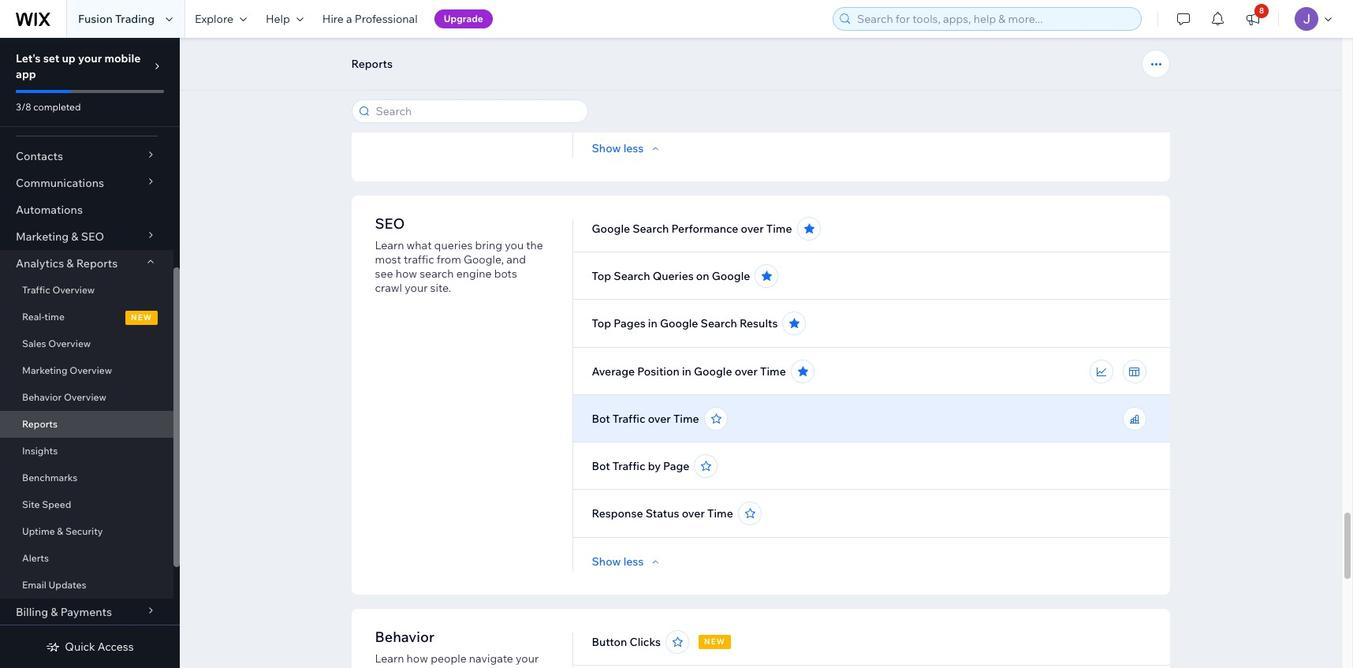 Task type: locate. For each thing, give the bounding box(es) containing it.
0 horizontal spatial clicks
[[630, 635, 661, 649]]

0 horizontal spatial new
[[131, 312, 152, 323]]

and
[[507, 252, 526, 267], [396, 666, 416, 668]]

alerts
[[22, 552, 49, 564]]

1 horizontal spatial seo
[[375, 215, 405, 233]]

uptime & security
[[22, 525, 103, 537]]

show less
[[592, 141, 644, 155], [592, 555, 644, 569]]

& for uptime
[[57, 525, 63, 537]]

top
[[592, 269, 612, 283], [592, 316, 612, 331]]

learn for seo
[[375, 238, 404, 252]]

&
[[71, 230, 79, 244], [67, 256, 74, 271], [57, 525, 63, 537], [51, 605, 58, 619]]

traffic
[[22, 284, 50, 296], [613, 412, 646, 426], [613, 459, 646, 473]]

1 vertical spatial how
[[407, 652, 428, 666]]

over down results
[[735, 365, 758, 379]]

0 vertical spatial marketing
[[16, 230, 69, 244]]

contacts
[[16, 149, 63, 163]]

how inside behavior learn how people navigate your site and look for places t
[[407, 652, 428, 666]]

2 horizontal spatial reports
[[351, 57, 393, 71]]

marketing overview link
[[0, 357, 174, 384]]

navigate
[[469, 652, 514, 666]]

1 show from the top
[[592, 141, 621, 155]]

1 bot from the top
[[592, 412, 610, 426]]

1 vertical spatial marketing
[[22, 365, 68, 376]]

overview for sales overview
[[48, 338, 91, 350]]

seo up the most
[[375, 215, 405, 233]]

insights link
[[0, 438, 174, 465]]

overview for marketing overview
[[70, 365, 112, 376]]

your inside let's set up your mobile app
[[78, 51, 102, 65]]

behavior for behavior overview
[[22, 391, 62, 403]]

2 top from the top
[[592, 316, 612, 331]]

0 vertical spatial search
[[633, 222, 669, 236]]

help
[[266, 12, 290, 26]]

& for analytics
[[67, 256, 74, 271]]

pages
[[614, 316, 646, 331]]

in
[[648, 316, 658, 331], [682, 365, 692, 379]]

billing & payments button
[[0, 599, 174, 626]]

show less button
[[592, 141, 663, 155], [592, 555, 663, 569]]

1 vertical spatial behavior
[[375, 628, 435, 646]]

you
[[505, 238, 524, 252]]

1 vertical spatial show
[[592, 555, 621, 569]]

results
[[740, 316, 778, 331]]

1 horizontal spatial behavior
[[375, 628, 435, 646]]

0 vertical spatial traffic
[[22, 284, 50, 296]]

less for 2nd 'show less' button from the bottom of the page
[[624, 141, 644, 155]]

behavior inside behavior learn how people navigate your site and look for places t
[[375, 628, 435, 646]]

bot up the response
[[592, 459, 610, 473]]

traffic down analytics
[[22, 284, 50, 296]]

2 vertical spatial traffic
[[613, 459, 646, 473]]

reports inside 'dropdown button'
[[76, 256, 118, 271]]

traffic for bot traffic over time
[[613, 412, 646, 426]]

show for second 'show less' button
[[592, 555, 621, 569]]

& inside 'dropdown button'
[[67, 256, 74, 271]]

traffic up bot traffic by page at the bottom of the page
[[613, 412, 646, 426]]

0 horizontal spatial behavior
[[22, 391, 62, 403]]

1 vertical spatial top
[[592, 316, 612, 331]]

learn up see
[[375, 238, 404, 252]]

2 show less from the top
[[592, 555, 644, 569]]

less down the response
[[624, 555, 644, 569]]

0 vertical spatial top
[[592, 269, 612, 283]]

reports up insights
[[22, 418, 58, 430]]

0 vertical spatial show less
[[592, 141, 644, 155]]

show less down campaign
[[592, 141, 644, 155]]

search left results
[[701, 316, 738, 331]]

quick access
[[65, 640, 134, 654]]

2 bot from the top
[[592, 459, 610, 473]]

seo
[[375, 215, 405, 233], [81, 230, 104, 244]]

your right up
[[78, 51, 102, 65]]

clicks right campaign
[[679, 93, 710, 107]]

search
[[420, 267, 454, 281]]

1 vertical spatial less
[[624, 555, 644, 569]]

queries
[[434, 238, 473, 252]]

security
[[65, 525, 103, 537]]

site speed
[[22, 499, 71, 510]]

2 vertical spatial your
[[516, 652, 539, 666]]

benchmarks link
[[0, 465, 174, 492]]

1 learn from the top
[[375, 238, 404, 252]]

& for marketing
[[71, 230, 79, 244]]

reports link
[[0, 411, 174, 438]]

1 horizontal spatial email
[[592, 93, 621, 107]]

1 vertical spatial and
[[396, 666, 416, 668]]

2 less from the top
[[624, 555, 644, 569]]

a
[[346, 12, 352, 26]]

0 vertical spatial less
[[624, 141, 644, 155]]

traffic for bot traffic by page
[[613, 459, 646, 473]]

0 vertical spatial and
[[507, 252, 526, 267]]

uptime & security link
[[0, 518, 174, 545]]

your
[[78, 51, 102, 65], [405, 281, 428, 295], [516, 652, 539, 666]]

time right status
[[708, 507, 734, 521]]

most
[[375, 252, 401, 267]]

1 horizontal spatial in
[[682, 365, 692, 379]]

1 horizontal spatial clicks
[[679, 93, 710, 107]]

performance
[[672, 222, 739, 236]]

0 vertical spatial show
[[592, 141, 621, 155]]

overview down sales overview link
[[70, 365, 112, 376]]

your inside behavior learn how people navigate your site and look for places t
[[516, 652, 539, 666]]

your right navigate
[[516, 652, 539, 666]]

search left queries
[[614, 269, 651, 283]]

2 vertical spatial reports
[[22, 418, 58, 430]]

marketing & seo button
[[0, 223, 174, 250]]

behavior overview link
[[0, 384, 174, 411]]

behavior up site
[[375, 628, 435, 646]]

in for position
[[682, 365, 692, 379]]

1 vertical spatial new
[[705, 637, 726, 647]]

benchmarks
[[22, 472, 78, 484]]

1 vertical spatial show less button
[[592, 555, 663, 569]]

bring
[[475, 238, 503, 252]]

reports down hire a professional link
[[351, 57, 393, 71]]

0 vertical spatial reports
[[351, 57, 393, 71]]

1 horizontal spatial reports
[[76, 256, 118, 271]]

0 vertical spatial clicks
[[679, 93, 710, 107]]

search
[[633, 222, 669, 236], [614, 269, 651, 283], [701, 316, 738, 331]]

& right uptime
[[57, 525, 63, 537]]

over down position
[[648, 412, 671, 426]]

0 vertical spatial email
[[592, 93, 621, 107]]

email for email updates
[[22, 579, 46, 591]]

email inside sidebar "element"
[[22, 579, 46, 591]]

marketing
[[16, 230, 69, 244], [22, 365, 68, 376]]

marketing down sales
[[22, 365, 68, 376]]

1 show less from the top
[[592, 141, 644, 155]]

behavior
[[22, 391, 62, 403], [375, 628, 435, 646]]

your left site.
[[405, 281, 428, 295]]

analytics & reports
[[16, 256, 118, 271]]

how
[[396, 267, 417, 281], [407, 652, 428, 666]]

communications
[[16, 176, 104, 190]]

traffic left 'by'
[[613, 459, 646, 473]]

in for pages
[[648, 316, 658, 331]]

learn inside seo learn what queries bring you the most traffic from google, and see how search engine bots crawl your site.
[[375, 238, 404, 252]]

email updates
[[22, 579, 86, 591]]

0 horizontal spatial email
[[22, 579, 46, 591]]

& right 'billing'
[[51, 605, 58, 619]]

1 vertical spatial bot
[[592, 459, 610, 473]]

1 less from the top
[[624, 141, 644, 155]]

show less button down the response
[[592, 555, 663, 569]]

seo up analytics & reports 'dropdown button'
[[81, 230, 104, 244]]

1 vertical spatial show less
[[592, 555, 644, 569]]

8
[[1260, 6, 1265, 16]]

1 vertical spatial search
[[614, 269, 651, 283]]

& up analytics & reports
[[71, 230, 79, 244]]

behavior inside sidebar "element"
[[22, 391, 62, 403]]

0 vertical spatial show less button
[[592, 141, 663, 155]]

2 show from the top
[[592, 555, 621, 569]]

email down alerts
[[22, 579, 46, 591]]

show less for second 'show less' button
[[592, 555, 644, 569]]

bot traffic over time
[[592, 412, 700, 426]]

bot
[[592, 412, 610, 426], [592, 459, 610, 473]]

over
[[741, 222, 764, 236], [735, 365, 758, 379], [648, 412, 671, 426], [682, 507, 705, 521]]

top left pages
[[592, 316, 612, 331]]

0 vertical spatial bot
[[592, 412, 610, 426]]

top left queries
[[592, 269, 612, 283]]

0 vertical spatial new
[[131, 312, 152, 323]]

2 learn from the top
[[375, 652, 404, 666]]

overview
[[52, 284, 95, 296], [48, 338, 91, 350], [70, 365, 112, 376], [64, 391, 106, 403]]

1 vertical spatial traffic
[[613, 412, 646, 426]]

overview up marketing overview
[[48, 338, 91, 350]]

show less down the response
[[592, 555, 644, 569]]

learn for behavior
[[375, 652, 404, 666]]

behavior down marketing overview
[[22, 391, 62, 403]]

bot down the average
[[592, 412, 610, 426]]

engine
[[457, 267, 492, 281]]

new
[[131, 312, 152, 323], [705, 637, 726, 647]]

learn inside behavior learn how people navigate your site and look for places t
[[375, 652, 404, 666]]

google up 'top search queries on google'
[[592, 222, 630, 236]]

1 top from the top
[[592, 269, 612, 283]]

search up 'top search queries on google'
[[633, 222, 669, 236]]

trading
[[115, 12, 155, 26]]

2 vertical spatial search
[[701, 316, 738, 331]]

and inside behavior learn how people navigate your site and look for places t
[[396, 666, 416, 668]]

show less button down campaign
[[592, 141, 663, 155]]

0 horizontal spatial your
[[78, 51, 102, 65]]

Search for tools, apps, help & more... field
[[853, 8, 1137, 30]]

overview down marketing overview link
[[64, 391, 106, 403]]

reports up traffic overview link
[[76, 256, 118, 271]]

show
[[592, 141, 621, 155], [592, 555, 621, 569]]

quick
[[65, 640, 95, 654]]

email left campaign
[[592, 93, 621, 107]]

0 horizontal spatial reports
[[22, 418, 58, 430]]

less down campaign
[[624, 141, 644, 155]]

2 horizontal spatial your
[[516, 652, 539, 666]]

reports for reports button
[[351, 57, 393, 71]]

1 vertical spatial your
[[405, 281, 428, 295]]

in right position
[[682, 365, 692, 379]]

for
[[442, 666, 457, 668]]

reports inside button
[[351, 57, 393, 71]]

overview down analytics & reports
[[52, 284, 95, 296]]

and right site
[[396, 666, 416, 668]]

1 vertical spatial reports
[[76, 256, 118, 271]]

traffic inside sidebar "element"
[[22, 284, 50, 296]]

0 vertical spatial learn
[[375, 238, 404, 252]]

email for email campaign clicks
[[592, 93, 621, 107]]

0 horizontal spatial seo
[[81, 230, 104, 244]]

1 vertical spatial in
[[682, 365, 692, 379]]

& down marketing & seo
[[67, 256, 74, 271]]

help button
[[256, 0, 313, 38]]

billing & payments
[[16, 605, 112, 619]]

professional
[[355, 12, 418, 26]]

google
[[592, 222, 630, 236], [712, 269, 751, 283], [660, 316, 699, 331], [694, 365, 733, 379]]

show down the response
[[592, 555, 621, 569]]

0 vertical spatial behavior
[[22, 391, 62, 403]]

time down results
[[761, 365, 786, 379]]

1 vertical spatial learn
[[375, 652, 404, 666]]

sales overview link
[[0, 331, 174, 357]]

show down the email campaign clicks
[[592, 141, 621, 155]]

1 horizontal spatial your
[[405, 281, 428, 295]]

clicks right button
[[630, 635, 661, 649]]

look
[[418, 666, 440, 668]]

crawl
[[375, 281, 402, 295]]

email
[[592, 93, 621, 107], [22, 579, 46, 591]]

position
[[638, 365, 680, 379]]

and left the in the top of the page
[[507, 252, 526, 267]]

contacts button
[[0, 143, 174, 170]]

0 vertical spatial in
[[648, 316, 658, 331]]

bot for bot traffic over time
[[592, 412, 610, 426]]

learn left look
[[375, 652, 404, 666]]

1 vertical spatial email
[[22, 579, 46, 591]]

reports
[[351, 57, 393, 71], [76, 256, 118, 271], [22, 418, 58, 430]]

1 horizontal spatial and
[[507, 252, 526, 267]]

how inside seo learn what queries bring you the most traffic from google, and see how search engine bots crawl your site.
[[396, 267, 417, 281]]

clicks
[[679, 93, 710, 107], [630, 635, 661, 649]]

0 vertical spatial how
[[396, 267, 417, 281]]

in right pages
[[648, 316, 658, 331]]

learn
[[375, 238, 404, 252], [375, 652, 404, 666]]

average position in google over time
[[592, 365, 786, 379]]

0 horizontal spatial and
[[396, 666, 416, 668]]

0 vertical spatial your
[[78, 51, 102, 65]]

marketing up analytics
[[16, 230, 69, 244]]

seo inside popup button
[[81, 230, 104, 244]]

how left people
[[407, 652, 428, 666]]

how right see
[[396, 267, 417, 281]]

0 horizontal spatial in
[[648, 316, 658, 331]]

top for top search queries on google
[[592, 269, 612, 283]]

marketing inside popup button
[[16, 230, 69, 244]]

marketing & seo
[[16, 230, 104, 244]]

less
[[624, 141, 644, 155], [624, 555, 644, 569]]

your inside seo learn what queries bring you the most traffic from google, and see how search engine bots crawl your site.
[[405, 281, 428, 295]]



Task type: vqa. For each thing, say whether or not it's contained in the screenshot.
Show
yes



Task type: describe. For each thing, give the bounding box(es) containing it.
top pages in google search results
[[592, 316, 778, 331]]

campaign
[[623, 93, 677, 107]]

app
[[16, 67, 36, 81]]

time down average position in google over time
[[674, 412, 700, 426]]

behavior learn how people navigate your site and look for places t
[[375, 628, 539, 668]]

reports button
[[344, 52, 401, 76]]

1 horizontal spatial new
[[705, 637, 726, 647]]

real-time
[[22, 311, 65, 323]]

automations
[[16, 203, 83, 217]]

& for billing
[[51, 605, 58, 619]]

3/8
[[16, 101, 31, 113]]

google search performance over time
[[592, 222, 793, 236]]

site.
[[430, 281, 451, 295]]

places
[[459, 666, 493, 668]]

real-
[[22, 311, 44, 323]]

upgrade
[[444, 13, 484, 24]]

uptime
[[22, 525, 55, 537]]

sales
[[22, 338, 46, 350]]

access
[[98, 640, 134, 654]]

top search queries on google
[[592, 269, 751, 283]]

traffic overview
[[22, 284, 95, 296]]

traffic overview link
[[0, 277, 174, 304]]

let's
[[16, 51, 41, 65]]

button clicks
[[592, 635, 661, 649]]

people
[[431, 652, 467, 666]]

bot traffic by page
[[592, 459, 690, 473]]

seo inside seo learn what queries bring you the most traffic from google, and see how search engine bots crawl your site.
[[375, 215, 405, 233]]

Search field
[[371, 100, 583, 122]]

and inside seo learn what queries bring you the most traffic from google, and see how search engine bots crawl your site.
[[507, 252, 526, 267]]

bot for bot traffic by page
[[592, 459, 610, 473]]

less for second 'show less' button
[[624, 555, 644, 569]]

show for 2nd 'show less' button from the bottom of the page
[[592, 141, 621, 155]]

on
[[697, 269, 710, 283]]

upgrade button
[[434, 9, 493, 28]]

up
[[62, 51, 76, 65]]

average
[[592, 365, 635, 379]]

payments
[[60, 605, 112, 619]]

google down queries
[[660, 316, 699, 331]]

fusion
[[78, 12, 113, 26]]

from
[[437, 252, 461, 267]]

marketing for marketing overview
[[22, 365, 68, 376]]

seo learn what queries bring you the most traffic from google, and see how search engine bots crawl your site.
[[375, 215, 544, 295]]

updates
[[49, 579, 86, 591]]

hire a professional link
[[313, 0, 427, 38]]

analytics
[[16, 256, 64, 271]]

speed
[[42, 499, 71, 510]]

response
[[592, 507, 643, 521]]

site
[[375, 666, 394, 668]]

email campaign clicks
[[592, 93, 710, 107]]

marketing overview
[[22, 365, 112, 376]]

see
[[375, 267, 393, 281]]

page
[[664, 459, 690, 473]]

search for top
[[614, 269, 651, 283]]

status
[[646, 507, 680, 521]]

over right status
[[682, 507, 705, 521]]

bots
[[494, 267, 517, 281]]

show less for 2nd 'show less' button from the bottom of the page
[[592, 141, 644, 155]]

the
[[526, 238, 544, 252]]

3/8 completed
[[16, 101, 81, 113]]

by
[[648, 459, 661, 473]]

google,
[[464, 252, 504, 267]]

overview for behavior overview
[[64, 391, 106, 403]]

completed
[[33, 101, 81, 113]]

overview for traffic overview
[[52, 284, 95, 296]]

hire a professional
[[323, 12, 418, 26]]

google right position
[[694, 365, 733, 379]]

fusion trading
[[78, 12, 155, 26]]

let's set up your mobile app
[[16, 51, 141, 81]]

search for google
[[633, 222, 669, 236]]

2 show less button from the top
[[592, 555, 663, 569]]

sidebar element
[[0, 38, 180, 668]]

1 show less button from the top
[[592, 141, 663, 155]]

sales overview
[[22, 338, 91, 350]]

time
[[44, 311, 65, 323]]

email updates link
[[0, 572, 174, 599]]

top for top pages in google search results
[[592, 316, 612, 331]]

8 button
[[1236, 0, 1271, 38]]

communications button
[[0, 170, 174, 196]]

billing
[[16, 605, 48, 619]]

hire
[[323, 12, 344, 26]]

automations link
[[0, 196, 174, 223]]

response status over time
[[592, 507, 734, 521]]

quick access button
[[46, 640, 134, 654]]

traffic
[[404, 252, 434, 267]]

what
[[407, 238, 432, 252]]

over right performance
[[741, 222, 764, 236]]

insights
[[22, 445, 58, 457]]

reports for reports link
[[22, 418, 58, 430]]

button
[[592, 635, 628, 649]]

new inside sidebar "element"
[[131, 312, 152, 323]]

queries
[[653, 269, 694, 283]]

behavior overview
[[22, 391, 106, 403]]

time right performance
[[767, 222, 793, 236]]

set
[[43, 51, 59, 65]]

marketing for marketing & seo
[[16, 230, 69, 244]]

mobile
[[104, 51, 141, 65]]

google right 'on' at the right
[[712, 269, 751, 283]]

explore
[[195, 12, 234, 26]]

behavior for behavior learn how people navigate your site and look for places t
[[375, 628, 435, 646]]

1 vertical spatial clicks
[[630, 635, 661, 649]]



